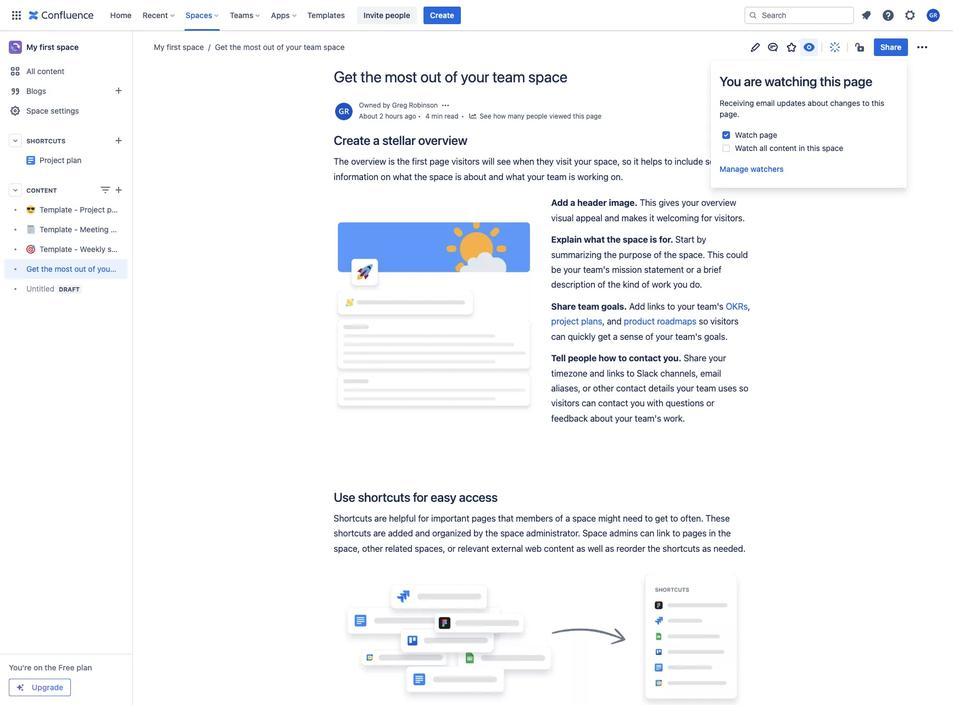 Task type: locate. For each thing, give the bounding box(es) containing it.
1 vertical spatial email
[[701, 369, 722, 378]]

1 vertical spatial share
[[552, 302, 576, 312]]

helps
[[641, 157, 663, 167]]

0 horizontal spatial out
[[74, 265, 86, 274]]

1 horizontal spatial add
[[630, 302, 645, 312]]

administrator.
[[527, 529, 581, 539]]

1 vertical spatial other
[[362, 544, 383, 554]]

1 horizontal spatial it
[[650, 213, 655, 223]]

stop watching image
[[803, 41, 816, 54]]

2 horizontal spatial get
[[334, 68, 357, 86]]

many
[[508, 112, 525, 120]]

about inside the overview is the first page visitors will see when they visit your space, so it helps to include some information on what the space is about and what your team is working on.
[[464, 172, 487, 182]]

this inside this gives your overview visual appeal and makes it welcoming for visitors.
[[640, 198, 657, 208]]

manage watchers button
[[720, 164, 784, 175]]

0 horizontal spatial my
[[26, 42, 38, 52]]

a inside the shortcuts are helpful for important pages that members of a space might need to get to often. these shortcuts are added and organized by the space administrator. space admins can link to pages in the space, other related spaces, or relevant external web content as well as reorder the shortcuts as needed.
[[566, 514, 570, 524]]

2 horizontal spatial visitors
[[711, 317, 739, 327]]

links
[[648, 302, 665, 312], [607, 369, 625, 378]]

this gives your overview visual appeal and makes it welcoming for visitors.
[[552, 198, 745, 223]]

all
[[26, 67, 35, 76]]

content inside the shortcuts are helpful for important pages that members of a space might need to get to often. these shortcuts are added and organized by the space administrator. space admins can link to pages in the space, other related spaces, or relevant external web content as well as reorder the shortcuts as needed.
[[544, 544, 575, 554]]

3 template from the top
[[40, 245, 72, 254]]

shortcuts for shortcuts
[[26, 137, 65, 144]]

1 vertical spatial create
[[334, 133, 371, 148]]

of down apps popup button
[[277, 42, 284, 52]]

1 horizontal spatial project plan
[[128, 151, 170, 161]]

first up all content
[[40, 42, 55, 52]]

1 vertical spatial template
[[40, 225, 72, 234]]

are for shortcuts
[[375, 514, 387, 524]]

and up spaces,
[[416, 529, 430, 539]]

could
[[727, 250, 748, 260]]

my first space down 'recent' dropdown button
[[154, 42, 204, 52]]

2 horizontal spatial project
[[128, 151, 153, 161]]

pages down access at the bottom of page
[[472, 514, 496, 524]]

out up robinson
[[421, 68, 442, 86]]

email left updates
[[757, 98, 775, 108]]

add shortcut image
[[112, 134, 125, 147]]

link
[[657, 529, 671, 539]]

to inside receiving email updates about changes to this page.
[[863, 98, 870, 108]]

2 horizontal spatial first
[[412, 157, 428, 167]]

create inside global 'element'
[[430, 10, 455, 20]]

so inside share your timezone and links to slack channels, email aliases, or other contact details your team uses so visitors can contact you with questions or feedback about your team's work.
[[740, 384, 749, 394]]

space, inside the shortcuts are helpful for important pages that members of a space might need to get to often. these shortcuts are added and organized by the space administrator. space admins can link to pages in the space, other related spaces, or relevant external web content as well as reorder the shortcuts as needed.
[[334, 544, 360, 554]]

or down "organized"
[[448, 544, 456, 554]]

can inside share your timezone and links to slack channels, email aliases, or other contact details your team uses so visitors can contact you with questions or feedback about your team's work.
[[582, 399, 596, 409]]

banner
[[0, 0, 954, 31]]

recent
[[143, 10, 168, 20]]

shortcuts are helpful for important pages that members of a space might need to get to often. these shortcuts are added and organized by the space administrator. space admins can link to pages in the space, other related spaces, or relevant external web content as well as reorder the shortcuts as needed.
[[334, 514, 746, 554]]

visitors inside the overview is the first page visitors will see when they visit your space, so it helps to include some information on what the space is about and what your team is working on.
[[452, 157, 480, 167]]

2 horizontal spatial as
[[703, 544, 712, 554]]

share up project
[[552, 302, 576, 312]]

shortcuts down the use
[[334, 514, 372, 524]]

2 vertical spatial get the most out of your team space
[[26, 265, 156, 274]]

share for share team goals. add links to your team's okrs , project plans , and product roadmaps
[[552, 302, 576, 312]]

0 vertical spatial can
[[552, 332, 566, 342]]

project for project plan link on top of change view icon
[[128, 151, 153, 161]]

meeting
[[80, 225, 109, 234]]

your profile and preferences image
[[927, 9, 940, 22]]

with
[[647, 399, 664, 409]]

space settings link
[[4, 101, 128, 121]]

the
[[230, 42, 241, 52], [361, 68, 382, 86], [397, 157, 410, 167], [415, 172, 427, 182], [607, 235, 621, 245], [604, 250, 617, 260], [664, 250, 677, 260], [41, 265, 53, 274], [608, 280, 621, 290], [486, 529, 498, 539], [719, 529, 731, 539], [648, 544, 661, 554], [45, 663, 56, 673]]

appswitcher icon image
[[10, 9, 23, 22]]

2 watch from the top
[[735, 143, 758, 153]]

your inside "share team goals. add links to your team's okrs , project plans , and product roadmaps"
[[678, 302, 695, 312]]

about 2 hours ago
[[359, 112, 416, 120]]

untitled
[[26, 284, 54, 294]]

web
[[526, 544, 542, 554]]

0 vertical spatial on
[[381, 172, 391, 182]]

1 - from the top
[[74, 205, 78, 215]]

1 vertical spatial -
[[74, 225, 78, 234]]

your left work.
[[615, 414, 633, 424]]

0 vertical spatial shortcuts
[[358, 490, 411, 505]]

watch left all on the right top of page
[[735, 143, 758, 153]]

1 my from the left
[[26, 42, 38, 52]]

people up timezone
[[568, 353, 597, 363]]

0 vertical spatial are
[[744, 74, 762, 89]]

upgrade
[[32, 683, 63, 693]]

of inside tree
[[88, 265, 95, 274]]

how inside "button"
[[494, 112, 506, 120]]

create a page image
[[112, 184, 125, 197]]

add
[[552, 198, 569, 208], [630, 302, 645, 312]]

0 horizontal spatial pages
[[472, 514, 496, 524]]

1 vertical spatial this
[[708, 250, 724, 260]]

2 vertical spatial content
[[544, 544, 575, 554]]

see
[[480, 112, 492, 120]]

1 horizontal spatial copy image
[[497, 491, 510, 504]]

it right the makes
[[650, 213, 655, 223]]

share inside share your timezone and links to slack channels, email aliases, or other contact details your team uses so visitors can contact you with questions or feedback about your team's work.
[[684, 353, 707, 363]]

share inside dropdown button
[[881, 42, 902, 52]]

your up roadmaps
[[678, 302, 695, 312]]

search image
[[749, 11, 758, 20]]

0 horizontal spatial this
[[640, 198, 657, 208]]

0 vertical spatial email
[[757, 98, 775, 108]]

other left related
[[362, 544, 383, 554]]

collapse sidebar image
[[120, 36, 144, 58]]

1 horizontal spatial get
[[655, 514, 668, 524]]

as left well
[[577, 544, 586, 554]]

tree containing template - project plan
[[4, 200, 156, 299]]

email up uses
[[701, 369, 722, 378]]

content
[[26, 187, 57, 194]]

by up about 2 hours ago
[[383, 101, 390, 109]]

2 horizontal spatial out
[[421, 68, 442, 86]]

1 vertical spatial on
[[34, 663, 43, 673]]

2 vertical spatial visitors
[[552, 399, 580, 409]]

of up administrator.
[[556, 514, 564, 524]]

contact up slack
[[629, 353, 662, 363]]

your up working
[[574, 157, 592, 167]]

spaces,
[[415, 544, 445, 554]]

email inside receiving email updates about changes to this page.
[[757, 98, 775, 108]]

manage page ownership image
[[441, 101, 450, 110]]

0 horizontal spatial goals.
[[602, 302, 627, 312]]

create link
[[424, 6, 461, 24]]

you left do.
[[674, 280, 688, 290]]

0 horizontal spatial other
[[362, 544, 383, 554]]

1 vertical spatial it
[[650, 213, 655, 223]]

report
[[132, 245, 153, 254]]

or right aliases,
[[583, 384, 591, 394]]

links inside share your timezone and links to slack channels, email aliases, or other contact details your team uses so visitors can contact you with questions or feedback about your team's work.
[[607, 369, 625, 378]]

share
[[881, 42, 902, 52], [552, 302, 576, 312], [684, 353, 707, 363]]

2 vertical spatial template
[[40, 245, 72, 254]]

- inside template - meeting notes link
[[74, 225, 78, 234]]

1 vertical spatial by
[[697, 235, 707, 245]]

0 vertical spatial overview
[[418, 133, 468, 148]]

0 vertical spatial get the most out of your team space
[[215, 42, 345, 52]]

for inside this gives your overview visual appeal and makes it welcoming for visitors.
[[702, 213, 713, 223]]

contact down slack
[[617, 384, 647, 394]]

0 horizontal spatial people
[[386, 10, 410, 20]]

for left visitors.
[[702, 213, 713, 223]]

people for invite people
[[386, 10, 410, 20]]

people right many
[[527, 112, 548, 120]]

overview inside the overview is the first page visitors will see when they visit your space, so it helps to include some information on what the space is about and what your team is working on.
[[351, 157, 386, 167]]

1 horizontal spatial so
[[699, 317, 709, 327]]

uses
[[719, 384, 737, 394]]

0 vertical spatial people
[[386, 10, 410, 20]]

premium image
[[16, 684, 25, 693]]

this inside receiving email updates about changes to this page.
[[872, 98, 885, 108]]

0 horizontal spatial create
[[334, 133, 371, 148]]

1 horizontal spatial this
[[708, 250, 724, 260]]

of up manage page ownership icon
[[445, 68, 458, 86]]

space inside tree
[[135, 265, 156, 274]]

get the most out of your team space
[[215, 42, 345, 52], [334, 68, 568, 86], [26, 265, 156, 274]]

0 horizontal spatial get the most out of your team space link
[[4, 259, 156, 279]]

4 min read
[[426, 112, 459, 120]]

2 - from the top
[[74, 225, 78, 234]]

0 horizontal spatial copy image
[[467, 134, 480, 147]]

shortcuts up helpful
[[358, 490, 411, 505]]

- inside 'template - project plan' link
[[74, 205, 78, 215]]

is
[[389, 157, 395, 167], [455, 172, 462, 182], [569, 172, 576, 182], [650, 235, 657, 245]]

tree
[[4, 200, 156, 299]]

page up changes at top
[[844, 74, 873, 89]]

space down spaces
[[183, 42, 204, 52]]

1 horizontal spatial content
[[544, 544, 575, 554]]

most down teams dropdown button
[[243, 42, 261, 52]]

contact
[[629, 353, 662, 363], [617, 384, 647, 394], [599, 399, 629, 409]]

share right no restrictions icon
[[881, 42, 902, 52]]

add up product
[[630, 302, 645, 312]]

team down templates link
[[304, 42, 322, 52]]

sense
[[620, 332, 644, 342]]

- left the weekly
[[74, 245, 78, 254]]

- for weekly
[[74, 245, 78, 254]]

0 vertical spatial template
[[40, 205, 72, 215]]

1 vertical spatial are
[[375, 514, 387, 524]]

space down blogs
[[26, 106, 49, 115]]

space, up on.
[[594, 157, 620, 167]]

get
[[598, 332, 611, 342], [655, 514, 668, 524]]

description
[[552, 280, 596, 290]]

first down create a stellar overview on the left top of the page
[[412, 157, 428, 167]]

by inside the shortcuts are helpful for important pages that members of a space might need to get to often. these shortcuts are added and organized by the space administrator. space admins can link to pages in the space, other related spaces, or relevant external web content as well as reorder the shortcuts as needed.
[[474, 529, 483, 539]]

my first space
[[26, 42, 79, 52], [154, 42, 204, 52]]

a left stellar
[[373, 133, 380, 148]]

so right roadmaps
[[699, 317, 709, 327]]

1 vertical spatial pages
[[683, 529, 707, 539]]

2 vertical spatial can
[[641, 529, 655, 539]]

most
[[243, 42, 261, 52], [385, 68, 417, 86], [55, 265, 72, 274]]

quickly
[[568, 332, 596, 342]]

template inside template - meeting notes link
[[40, 225, 72, 234]]

2 vertical spatial most
[[55, 265, 72, 274]]

product roadmaps link
[[624, 317, 697, 327]]

copy image for use shortcuts for easy access
[[497, 491, 510, 504]]

1 horizontal spatial you
[[674, 280, 688, 290]]

template inside "template - weekly status report" "link"
[[40, 245, 72, 254]]

space up well
[[583, 529, 608, 539]]

working
[[578, 172, 609, 182]]

2 horizontal spatial overview
[[702, 198, 737, 208]]

create a blog image
[[112, 84, 125, 97]]

purpose
[[619, 250, 652, 260]]

1 horizontal spatial as
[[606, 544, 615, 554]]

create for create
[[430, 10, 455, 20]]

page.
[[720, 109, 740, 119]]

overview inside this gives your overview visual appeal and makes it welcoming for visitors.
[[702, 198, 737, 208]]

create for create a stellar overview
[[334, 133, 371, 148]]

to left slack
[[627, 369, 635, 378]]

1 vertical spatial people
[[527, 112, 548, 120]]

these
[[706, 514, 730, 524]]

template for template - weekly status report
[[40, 245, 72, 254]]

it left helps
[[634, 157, 639, 167]]

your down template - weekly status report
[[97, 265, 113, 274]]

it
[[634, 157, 639, 167], [650, 213, 655, 223]]

team down 'visit'
[[547, 172, 567, 182]]

edit this page image
[[749, 41, 762, 54]]

information
[[334, 172, 379, 182]]

template
[[40, 205, 72, 215], [40, 225, 72, 234], [40, 245, 72, 254]]

in down these
[[709, 529, 716, 539]]

contact left "with"
[[599, 399, 629, 409]]

template down content dropdown button
[[40, 205, 72, 215]]

links inside "share team goals. add links to your team's okrs , project plans , and product roadmaps"
[[648, 302, 665, 312]]

visitors
[[452, 157, 480, 167], [711, 317, 739, 327], [552, 399, 580, 409]]

2 template from the top
[[40, 225, 72, 234]]

in right all on the right top of page
[[799, 143, 805, 153]]

1 horizontal spatial get the most out of your team space link
[[204, 42, 345, 53]]

overview down the 4 min read
[[418, 133, 468, 148]]

this up the makes
[[640, 198, 657, 208]]

my up all
[[26, 42, 38, 52]]

work.
[[664, 414, 685, 424]]

timezone
[[552, 369, 588, 378]]

links up product roadmaps link
[[648, 302, 665, 312]]

team inside share your timezone and links to slack channels, email aliases, or other contact details your team uses so visitors can contact you with questions or feedback about your team's work.
[[697, 384, 717, 394]]

a up administrator.
[[566, 514, 570, 524]]

, down could
[[748, 302, 751, 312]]

a left the sense
[[613, 332, 618, 342]]

to right changes at top
[[863, 98, 870, 108]]

as
[[577, 544, 586, 554], [606, 544, 615, 554], [703, 544, 712, 554]]

1 horizontal spatial by
[[474, 529, 483, 539]]

0 vertical spatial watch
[[735, 130, 758, 140]]

this right the viewed
[[573, 112, 585, 120]]

page up all on the right top of page
[[760, 130, 778, 140]]

get up link at the right bottom
[[655, 514, 668, 524]]

brief
[[704, 265, 722, 275]]

- up template - meeting notes link at the left of page
[[74, 205, 78, 215]]

space up see how many people viewed this page
[[529, 68, 568, 86]]

on right you're
[[34, 663, 43, 673]]

pages
[[472, 514, 496, 524], [683, 529, 707, 539]]

- inside "template - weekly status report" "link"
[[74, 245, 78, 254]]

added
[[388, 529, 413, 539]]

1 my first space from the left
[[26, 42, 79, 52]]

how down plans at the top right of the page
[[599, 353, 617, 363]]

people for tell people how to contact you.
[[568, 353, 597, 363]]

-
[[74, 205, 78, 215], [74, 225, 78, 234], [74, 245, 78, 254]]

helpful
[[389, 514, 416, 524]]

1 vertical spatial in
[[709, 529, 716, 539]]

0 horizontal spatial space,
[[334, 544, 360, 554]]

see
[[497, 157, 511, 167]]

0 vertical spatial in
[[799, 143, 805, 153]]

some
[[706, 157, 727, 167]]

1 horizontal spatial space,
[[594, 157, 620, 167]]

and right plans at the top right of the page
[[607, 317, 622, 327]]

1 vertical spatial ,
[[603, 317, 605, 327]]

template - meeting notes
[[40, 225, 131, 234]]

get the most out of your team space down apps
[[215, 42, 345, 52]]

0 horizontal spatial how
[[494, 112, 506, 120]]

this
[[820, 74, 841, 89], [872, 98, 885, 108], [573, 112, 585, 120], [808, 143, 821, 153]]

for left easy
[[413, 490, 428, 505]]

get up untitled
[[26, 265, 39, 274]]

my right collapse sidebar image on the left of page
[[154, 42, 165, 52]]

shortcuts inside dropdown button
[[26, 137, 65, 144]]

first inside space element
[[40, 42, 55, 52]]

shortcuts inside the shortcuts are helpful for important pages that members of a space might need to get to often. these shortcuts are added and organized by the space administrator. space admins can link to pages in the space, other related spaces, or relevant external web content as well as reorder the shortcuts as needed.
[[334, 514, 372, 524]]

about inside receiving email updates about changes to this page.
[[808, 98, 829, 108]]

notification icon image
[[860, 9, 873, 22]]

template inside 'template - project plan' link
[[40, 205, 72, 215]]

content right all
[[37, 67, 64, 76]]

0 vertical spatial create
[[430, 10, 455, 20]]

okrs
[[726, 302, 748, 312]]

0 horizontal spatial you
[[631, 399, 645, 409]]

team's down do.
[[697, 302, 724, 312]]

shortcuts for shortcuts are helpful for important pages that members of a space might need to get to often. these shortcuts are added and organized by the space administrator. space admins can link to pages in the space, other related spaces, or relevant external web content as well as reorder the shortcuts as needed.
[[334, 514, 372, 524]]

get the most out of your team space link up "draft"
[[4, 259, 156, 279]]

what down when
[[506, 172, 525, 182]]

owned
[[359, 101, 381, 109]]

team's inside start by summarizing the purpose of the space. this could be your team's mission statement or a brief description of the kind of work you do.
[[584, 265, 610, 275]]

the overview is the first page visitors will see when they visit your space, so it helps to include some information on what the space is about and what your team is working on.
[[334, 157, 730, 182]]

0 vertical spatial copy image
[[467, 134, 480, 147]]

3 - from the top
[[74, 245, 78, 254]]

2 horizontal spatial content
[[770, 143, 797, 153]]

your up 'welcoming'
[[682, 198, 699, 208]]

your up uses
[[709, 353, 727, 363]]

1 horizontal spatial ,
[[748, 302, 751, 312]]

team's down summarizing
[[584, 265, 610, 275]]

to inside "share team goals. add links to your team's okrs , project plans , and product roadmaps"
[[668, 302, 676, 312]]

goals. up plans at the top right of the page
[[602, 302, 627, 312]]

help icon image
[[882, 9, 895, 22]]

people
[[386, 10, 410, 20], [527, 112, 548, 120], [568, 353, 597, 363]]

1 horizontal spatial my first space
[[154, 42, 204, 52]]

project inside tree
[[80, 205, 105, 215]]

0 vertical spatial links
[[648, 302, 665, 312]]

so up on.
[[622, 157, 632, 167]]

to inside share your timezone and links to slack channels, email aliases, or other contact details your team uses so visitors can contact you with questions or feedback about your team's work.
[[627, 369, 635, 378]]

blogs
[[26, 86, 46, 96]]

invite
[[364, 10, 384, 20]]

1 vertical spatial get the most out of your team space link
[[4, 259, 156, 279]]

my first space link down 'recent' dropdown button
[[154, 42, 204, 53]]

out inside space element
[[74, 265, 86, 274]]

copy image
[[467, 134, 480, 147], [497, 491, 510, 504]]

share inside "share team goals. add links to your team's okrs , project plans , and product roadmaps"
[[552, 302, 576, 312]]

get the most out of your team space inside tree
[[26, 265, 156, 274]]

of right description
[[598, 280, 606, 290]]

goals. inside "share team goals. add links to your team's okrs , project plans , and product roadmaps"
[[602, 302, 627, 312]]

space inside space settings link
[[26, 106, 49, 115]]

ago
[[405, 112, 416, 120]]

0 horizontal spatial get
[[26, 265, 39, 274]]

visitors inside share your timezone and links to slack channels, email aliases, or other contact details your team uses so visitors can contact you with questions or feedback about your team's work.
[[552, 399, 580, 409]]

0 vertical spatial other
[[593, 384, 614, 394]]

1 horizontal spatial get
[[215, 42, 228, 52]]

on inside the overview is the first page visitors will see when they visit your space, so it helps to include some information on what the space is about and what your team is working on.
[[381, 172, 391, 182]]

1 horizontal spatial my first space link
[[154, 42, 204, 53]]

space inside the shortcuts are helpful for important pages that members of a space might need to get to often. these shortcuts are added and organized by the space administrator. space admins can link to pages in the space, other related spaces, or relevant external web content as well as reorder the shortcuts as needed.
[[583, 529, 608, 539]]

receiving
[[720, 98, 754, 108]]

feedback
[[552, 414, 588, 424]]

2 my first space from the left
[[154, 42, 204, 52]]

your inside this gives your overview visual appeal and makes it welcoming for visitors.
[[682, 198, 699, 208]]

0 horizontal spatial ,
[[603, 317, 605, 327]]

template down template - meeting notes link at the left of page
[[40, 245, 72, 254]]

0 vertical spatial this
[[640, 198, 657, 208]]

links for and
[[607, 369, 625, 378]]

0 vertical spatial goals.
[[602, 302, 627, 312]]

0 horizontal spatial my first space link
[[4, 36, 128, 58]]

1 vertical spatial can
[[582, 399, 596, 409]]

0 horizontal spatial in
[[709, 529, 716, 539]]

you left "with"
[[631, 399, 645, 409]]

space settings
[[26, 106, 79, 115]]

0 vertical spatial content
[[37, 67, 64, 76]]

confluence image
[[29, 9, 94, 22], [29, 9, 94, 22]]

start by summarizing the purpose of the space. this could be your team's mission statement or a brief description of the kind of work you do.
[[552, 235, 751, 290]]

people inside button
[[386, 10, 410, 20]]

by for owned
[[383, 101, 390, 109]]

this down receiving email updates about changes to this page.
[[808, 143, 821, 153]]

1 horizontal spatial out
[[263, 42, 275, 52]]

page inside watch page watch all content in this space
[[760, 130, 778, 140]]

page down create a stellar overview on the left top of the page
[[430, 157, 450, 167]]

0 vertical spatial how
[[494, 112, 506, 120]]

first down 'recent' dropdown button
[[167, 42, 181, 52]]

and down tell people how to contact you.
[[590, 369, 605, 378]]

are left added
[[374, 529, 386, 539]]

2 horizontal spatial so
[[740, 384, 749, 394]]

team's inside share your timezone and links to slack channels, email aliases, or other contact details your team uses so visitors can contact you with questions or feedback about your team's work.
[[635, 414, 662, 424]]

template for template - project plan
[[40, 205, 72, 215]]

your
[[286, 42, 302, 52], [461, 68, 490, 86], [574, 157, 592, 167], [527, 172, 545, 182], [682, 198, 699, 208], [97, 265, 113, 274], [564, 265, 581, 275], [678, 302, 695, 312], [656, 332, 673, 342], [709, 353, 727, 363], [677, 384, 694, 394], [615, 414, 633, 424]]

get the most out of your team space link
[[204, 42, 345, 53], [4, 259, 156, 279]]

2 vertical spatial -
[[74, 245, 78, 254]]

and inside the overview is the first page visitors will see when they visit your space, so it helps to include some information on what the space is about and what your team is working on.
[[489, 172, 504, 182]]

for right helpful
[[418, 514, 429, 524]]

page right the viewed
[[587, 112, 602, 120]]

0 vertical spatial get the most out of your team space link
[[204, 42, 345, 53]]

2 horizontal spatial people
[[568, 353, 597, 363]]

most inside space element
[[55, 265, 72, 274]]

0 horizontal spatial get
[[598, 332, 611, 342]]

and inside share your timezone and links to slack channels, email aliases, or other contact details your team uses so visitors can contact you with questions or feedback about your team's work.
[[590, 369, 605, 378]]

on.
[[611, 172, 623, 182]]

as left needed.
[[703, 544, 712, 554]]

email inside share your timezone and links to slack channels, email aliases, or other contact details your team uses so visitors can contact you with questions or feedback about your team's work.
[[701, 369, 722, 378]]

1 horizontal spatial can
[[582, 399, 596, 409]]

template for template - meeting notes
[[40, 225, 72, 234]]

for
[[702, 213, 713, 223], [413, 490, 428, 505], [418, 514, 429, 524]]

no restrictions image
[[855, 41, 868, 54]]

so inside so visitors can quickly get a sense of your team's goals.
[[699, 317, 709, 327]]

how right see
[[494, 112, 506, 120]]

this right changes at top
[[872, 98, 885, 108]]

1 vertical spatial shortcuts
[[334, 514, 372, 524]]

1 horizontal spatial people
[[527, 112, 548, 120]]

1 horizontal spatial email
[[757, 98, 775, 108]]

include
[[675, 157, 704, 167]]

1 template from the top
[[40, 205, 72, 215]]

needed.
[[714, 544, 746, 554]]

get
[[215, 42, 228, 52], [334, 68, 357, 86], [26, 265, 39, 274]]

greg robinson image
[[335, 103, 353, 120]]

status
[[108, 245, 129, 254]]

project
[[128, 151, 153, 161], [40, 156, 65, 165], [80, 205, 105, 215]]

0 horizontal spatial first
[[40, 42, 55, 52]]

can inside so visitors can quickly get a sense of your team's goals.
[[552, 332, 566, 342]]



Task type: vqa. For each thing, say whether or not it's contained in the screenshot.


Task type: describe. For each thing, give the bounding box(es) containing it.
- for meeting
[[74, 225, 78, 234]]

1 vertical spatial for
[[413, 490, 428, 505]]

and inside "share team goals. add links to your team's okrs , project plans , and product roadmaps"
[[607, 317, 622, 327]]

explain
[[552, 235, 582, 245]]

1 watch from the top
[[735, 130, 758, 140]]

space element
[[0, 31, 170, 706]]

of up statement
[[654, 250, 662, 260]]

it inside the overview is the first page visitors will see when they visit your space, so it helps to include some information on what the space is about and what your team is working on.
[[634, 157, 639, 167]]

you inside start by summarizing the purpose of the space. this could be your team's mission statement or a brief description of the kind of work you do.
[[674, 280, 688, 290]]

visitors inside so visitors can quickly get a sense of your team's goals.
[[711, 317, 739, 327]]

my inside space element
[[26, 42, 38, 52]]

use shortcuts for easy access
[[334, 490, 498, 505]]

space up 'external'
[[501, 529, 524, 539]]

banner containing home
[[0, 0, 954, 31]]

you are watching this page
[[720, 74, 873, 89]]

stellar
[[383, 133, 416, 148]]

4
[[426, 112, 430, 120]]

and inside the shortcuts are helpful for important pages that members of a space might need to get to often. these shortcuts are added and organized by the space administrator. space admins can link to pages in the space, other related spaces, or relevant external web content as well as reorder the shortcuts as needed.
[[416, 529, 430, 539]]

that
[[498, 514, 514, 524]]

1 vertical spatial get
[[334, 68, 357, 86]]

viewed
[[550, 112, 571, 120]]

1 vertical spatial contact
[[617, 384, 647, 394]]

Search field
[[745, 6, 855, 24]]

your down apps popup button
[[286, 42, 302, 52]]

and inside this gives your overview visual appeal and makes it welcoming for visitors.
[[605, 213, 620, 223]]

so visitors can quickly get a sense of your team's goals.
[[552, 317, 741, 342]]

my first space inside 'link'
[[26, 42, 79, 52]]

share for share your timezone and links to slack channels, email aliases, or other contact details your team uses so visitors can contact you with questions or feedback about your team's work.
[[684, 353, 707, 363]]

2 vertical spatial contact
[[599, 399, 629, 409]]

other inside share your timezone and links to slack channels, email aliases, or other contact details your team uses so visitors can contact you with questions or feedback about your team's work.
[[593, 384, 614, 394]]

more actions image
[[916, 41, 930, 54]]

for.
[[660, 235, 674, 245]]

home
[[110, 10, 132, 20]]

team's inside so visitors can quickly get a sense of your team's goals.
[[676, 332, 702, 342]]

content inside 'all content' link
[[37, 67, 64, 76]]

space left might
[[573, 514, 596, 524]]

1 horizontal spatial first
[[167, 42, 181, 52]]

in inside the shortcuts are helpful for important pages that members of a space might need to get to often. these shortcuts are added and organized by the space administrator. space admins can link to pages in the space, other related spaces, or relevant external web content as well as reorder the shortcuts as needed.
[[709, 529, 716, 539]]

0 vertical spatial get
[[215, 42, 228, 52]]

or right questions
[[707, 399, 715, 409]]

spaces
[[186, 10, 212, 20]]

organized
[[433, 529, 472, 539]]

you're on the free plan
[[9, 663, 92, 673]]

well
[[588, 544, 603, 554]]

easy
[[431, 490, 457, 505]]

invite people button
[[357, 6, 417, 24]]

your up see
[[461, 68, 490, 86]]

1 horizontal spatial most
[[243, 42, 261, 52]]

tree inside space element
[[4, 200, 156, 299]]

will
[[482, 157, 495, 167]]

receiving email updates about changes to this page.
[[720, 98, 885, 119]]

team's inside "share team goals. add links to your team's okrs , project plans , and product roadmaps"
[[697, 302, 724, 312]]

read
[[445, 112, 459, 120]]

relevant
[[458, 544, 490, 554]]

space up 'all content' link
[[57, 42, 79, 52]]

weekly
[[80, 245, 106, 254]]

to down the sense
[[619, 353, 627, 363]]

changes
[[831, 98, 861, 108]]

get inside space element
[[26, 265, 39, 274]]

you.
[[664, 353, 682, 363]]

get inside the shortcuts are helpful for important pages that members of a space might need to get to often. these shortcuts are added and organized by the space administrator. space admins can link to pages in the space, other related spaces, or relevant external web content as well as reorder the shortcuts as needed.
[[655, 514, 668, 524]]

people inside "button"
[[527, 112, 548, 120]]

the
[[334, 157, 349, 167]]

star image
[[785, 41, 799, 54]]

of inside so visitors can quickly get a sense of your team's goals.
[[646, 332, 654, 342]]

see how many people viewed this page button
[[469, 111, 602, 122]]

of inside the shortcuts are helpful for important pages that members of a space might need to get to often. these shortcuts are added and organized by the space administrator. space admins can link to pages in the space, other related spaces, or relevant external web content as well as reorder the shortcuts as needed.
[[556, 514, 564, 524]]

apps button
[[268, 6, 301, 24]]

your inside so visitors can quickly get a sense of your team's goals.
[[656, 332, 673, 342]]

notes
[[111, 225, 131, 234]]

statement
[[645, 265, 684, 275]]

project plan link up change view icon
[[4, 151, 170, 170]]

visitors.
[[715, 213, 745, 223]]

1 vertical spatial how
[[599, 353, 617, 363]]

or inside the shortcuts are helpful for important pages that members of a space might need to get to often. these shortcuts are added and organized by the space administrator. space admins can link to pages in the space, other related spaces, or relevant external web content as well as reorder the shortcuts as needed.
[[448, 544, 456, 554]]

team inside space element
[[115, 265, 133, 274]]

- for project
[[74, 205, 78, 215]]

overview for this gives your overview visual appeal and makes it welcoming for visitors.
[[702, 198, 737, 208]]

template - project plan image
[[26, 156, 35, 165]]

space inside the overview is the first page visitors will see when they visit your space, so it helps to include some information on what the space is about and what your team is working on.
[[430, 172, 453, 182]]

page inside the overview is the first page visitors will see when they visit your space, so it helps to include some information on what the space is about and what your team is working on.
[[430, 157, 450, 167]]

1 vertical spatial get the most out of your team space
[[334, 68, 568, 86]]

watching
[[765, 74, 818, 89]]

shortcuts button
[[4, 131, 128, 151]]

all content link
[[4, 62, 128, 81]]

space, inside the overview is the first page visitors will see when they visit your space, so it helps to include some information on what the space is about and what your team is working on.
[[594, 157, 620, 167]]

team up many
[[493, 68, 525, 86]]

to right link at the right bottom
[[673, 529, 681, 539]]

1 horizontal spatial what
[[506, 172, 525, 182]]

a inside so visitors can quickly get a sense of your team's goals.
[[613, 332, 618, 342]]

overview for create a stellar overview
[[418, 133, 468, 148]]

need
[[623, 514, 643, 524]]

2 horizontal spatial what
[[584, 235, 605, 245]]

on inside space element
[[34, 663, 43, 673]]

access
[[459, 490, 498, 505]]

you inside share your timezone and links to slack channels, email aliases, or other contact details your team uses so visitors can contact you with questions or feedback about your team's work.
[[631, 399, 645, 409]]

page inside "button"
[[587, 112, 602, 120]]

summarizing
[[552, 250, 602, 260]]

3 as from the left
[[703, 544, 712, 554]]

use
[[334, 490, 356, 505]]

0 vertical spatial out
[[263, 42, 275, 52]]

hours
[[386, 112, 403, 120]]

tell
[[552, 353, 566, 363]]

this inside watch page watch all content in this space
[[808, 143, 821, 153]]

share button
[[874, 38, 909, 56]]

add inside "share team goals. add links to your team's okrs , project plans , and product roadmaps"
[[630, 302, 645, 312]]

space up purpose
[[623, 235, 648, 245]]

1 vertical spatial most
[[385, 68, 417, 86]]

space inside watch page watch all content in this space
[[823, 143, 844, 153]]

2 vertical spatial are
[[374, 529, 386, 539]]

template - weekly status report
[[40, 245, 153, 254]]

you're
[[9, 663, 32, 673]]

upgrade button
[[9, 680, 70, 696]]

by for start
[[697, 235, 707, 245]]

template - project plan
[[40, 205, 122, 215]]

get inside so visitors can quickly get a sense of your team's goals.
[[598, 332, 611, 342]]

a up visual
[[571, 198, 576, 208]]

in inside watch page watch all content in this space
[[799, 143, 805, 153]]

team inside the overview is the first page visitors will see when they visit your space, so it helps to include some information on what the space is about and what your team is working on.
[[547, 172, 567, 182]]

project plan link down shortcuts dropdown button
[[40, 156, 82, 165]]

min
[[432, 112, 443, 120]]

settings icon image
[[904, 9, 917, 22]]

for inside the shortcuts are helpful for important pages that members of a space might need to get to often. these shortcuts are added and organized by the space administrator. space admins can link to pages in the space, other related spaces, or relevant external web content as well as reorder the shortcuts as needed.
[[418, 514, 429, 524]]

work
[[652, 280, 671, 290]]

can inside the shortcuts are helpful for important pages that members of a space might need to get to often. these shortcuts are added and organized by the space administrator. space admins can link to pages in the space, other related spaces, or relevant external web content as well as reorder the shortcuts as needed.
[[641, 529, 655, 539]]

0 vertical spatial ,
[[748, 302, 751, 312]]

visual
[[552, 213, 574, 223]]

apps
[[271, 10, 290, 20]]

aliases,
[[552, 384, 581, 394]]

members
[[516, 514, 553, 524]]

1 vertical spatial shortcuts
[[334, 529, 371, 539]]

this up changes at top
[[820, 74, 841, 89]]

template - weekly status report link
[[4, 240, 153, 259]]

space down templates link
[[324, 42, 345, 52]]

recent button
[[139, 6, 179, 24]]

share team goals. add links to your team's okrs , project plans , and product roadmaps
[[552, 302, 753, 327]]

mission
[[612, 265, 642, 275]]

2 vertical spatial shortcuts
[[663, 544, 700, 554]]

my first space link inside space element
[[4, 36, 128, 58]]

channels,
[[661, 369, 698, 378]]

to right the need
[[645, 514, 653, 524]]

all content
[[26, 67, 64, 76]]

gives
[[659, 198, 680, 208]]

project for project plan link underneath shortcuts dropdown button
[[40, 156, 65, 165]]

about inside share your timezone and links to slack channels, email aliases, or other contact details your team uses so visitors can contact you with questions or feedback about your team's work.
[[591, 414, 613, 424]]

of right kind
[[642, 280, 650, 290]]

0 vertical spatial pages
[[472, 514, 496, 524]]

content button
[[4, 180, 128, 200]]

slack
[[637, 369, 659, 378]]

0 horizontal spatial project plan
[[40, 156, 82, 165]]

global element
[[7, 0, 743, 31]]

invite people
[[364, 10, 410, 20]]

watchers
[[751, 164, 784, 174]]

template - meeting notes link
[[4, 220, 131, 240]]

copy image for create a stellar overview
[[467, 134, 480, 147]]

change view image
[[99, 184, 112, 197]]

spaces button
[[182, 6, 223, 24]]

it inside this gives your overview visual appeal and makes it welcoming for visitors.
[[650, 213, 655, 223]]

other inside the shortcuts are helpful for important pages that members of a space might need to get to often. these shortcuts are added and organized by the space administrator. space admins can link to pages in the space, other related spaces, or relevant external web content as well as reorder the shortcuts as needed.
[[362, 544, 383, 554]]

do.
[[690, 280, 703, 290]]

a inside start by summarizing the purpose of the space. this could be your team's mission statement or a brief description of the kind of work you do.
[[697, 265, 702, 275]]

1 vertical spatial out
[[421, 68, 442, 86]]

goals. inside so visitors can quickly get a sense of your team's goals.
[[705, 332, 728, 342]]

project plans link
[[552, 317, 603, 327]]

to inside the overview is the first page visitors will see when they visit your space, so it helps to include some information on what the space is about and what your team is working on.
[[665, 157, 673, 167]]

add a header image.
[[552, 198, 638, 208]]

home link
[[107, 6, 135, 24]]

or inside start by summarizing the purpose of the space. this could be your team's mission statement or a brief description of the kind of work you do.
[[687, 265, 695, 275]]

this inside start by summarizing the purpose of the space. this could be your team's mission statement or a brief description of the kind of work you do.
[[708, 250, 724, 260]]

they
[[537, 157, 554, 167]]

this inside "button"
[[573, 112, 585, 120]]

1 as from the left
[[577, 544, 586, 554]]

your down they
[[527, 172, 545, 182]]

all
[[760, 143, 768, 153]]

free
[[58, 663, 75, 673]]

so inside the overview is the first page visitors will see when they visit your space, so it helps to include some information on what the space is about and what your team is working on.
[[622, 157, 632, 167]]

about down owned
[[359, 112, 378, 120]]

header
[[578, 198, 607, 208]]

2 as from the left
[[606, 544, 615, 554]]

0 horizontal spatial what
[[393, 172, 412, 182]]

0 horizontal spatial add
[[552, 198, 569, 208]]

space.
[[679, 250, 705, 260]]

blogs link
[[4, 81, 128, 101]]

your up questions
[[677, 384, 694, 394]]

start
[[676, 235, 695, 245]]

welcoming
[[657, 213, 699, 223]]

okrs link
[[726, 302, 748, 312]]

your inside space element
[[97, 265, 113, 274]]

image.
[[609, 198, 638, 208]]

team inside "share team goals. add links to your team's okrs , project plans , and product roadmaps"
[[578, 302, 600, 312]]

product
[[624, 317, 655, 327]]

content inside watch page watch all content in this space
[[770, 143, 797, 153]]

0 vertical spatial contact
[[629, 353, 662, 363]]

1 horizontal spatial pages
[[683, 529, 707, 539]]

roadmaps
[[658, 317, 697, 327]]

share for share
[[881, 42, 902, 52]]

appeal
[[576, 213, 603, 223]]

first inside the overview is the first page visitors will see when they visit your space, so it helps to include some information on what the space is about and what your team is working on.
[[412, 157, 428, 167]]

quick summary image
[[829, 41, 842, 54]]

your inside start by summarizing the purpose of the space. this could be your team's mission statement or a brief description of the kind of work you do.
[[564, 265, 581, 275]]

2 my from the left
[[154, 42, 165, 52]]

links for add
[[648, 302, 665, 312]]

are for you
[[744, 74, 762, 89]]

explain what the space is for.
[[552, 235, 676, 245]]

to left often.
[[671, 514, 679, 524]]

greg robinson link
[[392, 101, 438, 109]]



